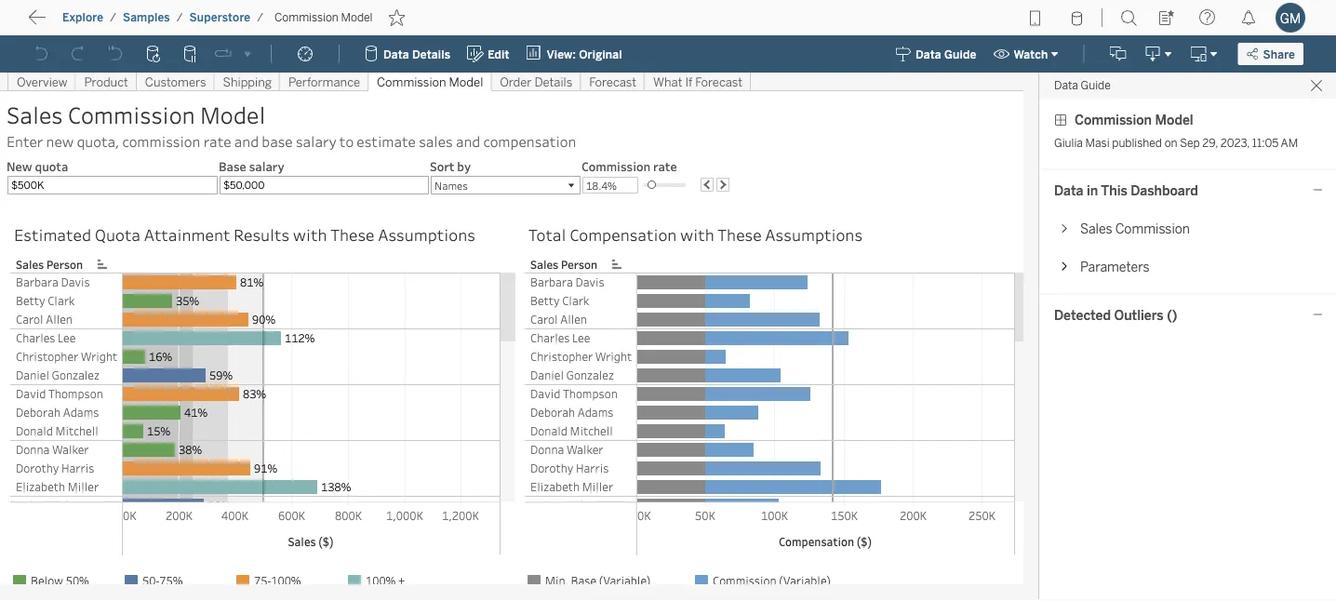 Task type: vqa. For each thing, say whether or not it's contained in the screenshot.
Superstore link
yes



Task type: locate. For each thing, give the bounding box(es) containing it.
0 horizontal spatial /
[[110, 11, 116, 24]]

/ right superstore link
[[257, 11, 263, 24]]

superstore
[[189, 11, 251, 24]]

1 horizontal spatial /
[[177, 11, 183, 24]]

explore link
[[61, 10, 104, 25]]

skip to content
[[48, 14, 160, 32]]

/ right samples link
[[177, 11, 183, 24]]

1 / from the left
[[110, 11, 116, 24]]

2 / from the left
[[177, 11, 183, 24]]

/ right to
[[110, 11, 116, 24]]

commission
[[275, 11, 339, 24]]

/
[[110, 11, 116, 24], [177, 11, 183, 24], [257, 11, 263, 24]]

to
[[84, 14, 99, 32]]

3 / from the left
[[257, 11, 263, 24]]

commission model
[[275, 11, 373, 24]]

2 horizontal spatial /
[[257, 11, 263, 24]]



Task type: describe. For each thing, give the bounding box(es) containing it.
explore
[[62, 11, 104, 24]]

superstore link
[[189, 10, 252, 25]]

skip
[[48, 14, 80, 32]]

samples link
[[122, 10, 171, 25]]

commission model element
[[269, 11, 378, 24]]

explore / samples / superstore /
[[62, 11, 263, 24]]

samples
[[123, 11, 170, 24]]

content
[[102, 14, 160, 32]]

skip to content link
[[45, 11, 190, 36]]

model
[[341, 11, 373, 24]]



